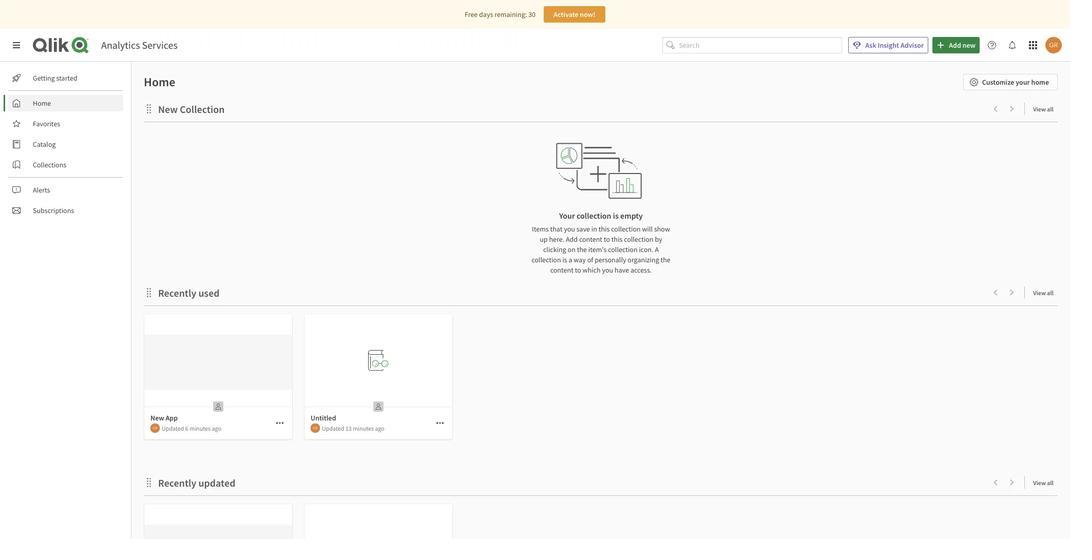 Task type: vqa. For each thing, say whether or not it's contained in the screenshot.
home
yes



Task type: locate. For each thing, give the bounding box(es) containing it.
analytics services
[[101, 39, 178, 51]]

ago for untitled
[[375, 424, 385, 432]]

1 horizontal spatial add
[[949, 41, 961, 50]]

to up item's
[[604, 235, 610, 244]]

greg robinson image down new app
[[150, 424, 160, 433]]

3 view all from the top
[[1033, 479, 1054, 487]]

home inside navigation pane element
[[33, 99, 51, 108]]

will
[[642, 224, 653, 234]]

2 updated from the left
[[322, 424, 344, 432]]

customize your home
[[982, 78, 1049, 87]]

new for new collection
[[158, 103, 178, 116]]

1 minutes from the left
[[190, 424, 211, 432]]

minutes
[[190, 424, 211, 432], [353, 424, 374, 432]]

1 greg robinson element from the left
[[150, 424, 160, 433]]

all
[[1047, 105, 1054, 113], [1047, 289, 1054, 297], [1047, 479, 1054, 487]]

move collection image
[[144, 103, 154, 114], [144, 287, 154, 298]]

1 horizontal spatial home
[[144, 74, 175, 90]]

collection
[[577, 211, 611, 221], [611, 224, 641, 234], [624, 235, 654, 244], [608, 245, 638, 254], [532, 255, 561, 264]]

used
[[198, 287, 220, 299]]

your collection is empty items that you save in this collection will show up here. add content to this collection by clicking on the item's collection icon. a collection is a way of personally organizing the content to which you have access.
[[532, 211, 671, 275]]

1 vertical spatial all
[[1047, 289, 1054, 297]]

2 view from the top
[[1033, 289, 1046, 297]]

to down way
[[575, 266, 581, 275]]

recently
[[158, 287, 196, 299], [158, 477, 196, 489]]

1 vertical spatial view all
[[1033, 289, 1054, 297]]

updated down untitled
[[322, 424, 344, 432]]

1 all from the top
[[1047, 105, 1054, 113]]

view all
[[1033, 105, 1054, 113], [1033, 289, 1054, 297], [1033, 479, 1054, 487]]

0 vertical spatial move collection image
[[144, 103, 154, 114]]

by
[[655, 235, 662, 244]]

add new
[[949, 41, 976, 50]]

1 updated from the left
[[162, 424, 184, 432]]

2 all from the top
[[1047, 289, 1054, 297]]

view all link
[[1033, 102, 1058, 115], [1033, 286, 1058, 299], [1033, 476, 1058, 489]]

1 view all link from the top
[[1033, 102, 1058, 115]]

items
[[532, 224, 549, 234]]

3 view all link from the top
[[1033, 476, 1058, 489]]

move collection image left recently used
[[144, 287, 154, 298]]

move collection image left new collection
[[144, 103, 154, 114]]

collection up personally
[[608, 245, 638, 254]]

view all link for recently used
[[1033, 286, 1058, 299]]

of
[[587, 255, 593, 264]]

2 greg robinson element from the left
[[311, 424, 320, 433]]

1 view from the top
[[1033, 105, 1046, 113]]

0 horizontal spatial greg robinson image
[[150, 424, 160, 433]]

content
[[579, 235, 602, 244], [550, 266, 574, 275]]

recently updated link
[[158, 477, 240, 489]]

6
[[185, 424, 188, 432]]

item's
[[588, 245, 607, 254]]

add
[[949, 41, 961, 50], [566, 235, 578, 244]]

move collection image
[[144, 477, 154, 488]]

3 all from the top
[[1047, 479, 1054, 487]]

0 horizontal spatial this
[[599, 224, 610, 234]]

new left collection
[[158, 103, 178, 116]]

catalog
[[33, 140, 56, 149]]

0 horizontal spatial content
[[550, 266, 574, 275]]

ago
[[212, 424, 221, 432], [375, 424, 385, 432]]

advisor
[[901, 41, 924, 50]]

to
[[604, 235, 610, 244], [575, 266, 581, 275]]

greg robinson element
[[150, 424, 160, 433], [311, 424, 320, 433]]

this up personally
[[612, 235, 623, 244]]

ago right 13
[[375, 424, 385, 432]]

activate now!
[[554, 10, 596, 19]]

1 ago from the left
[[212, 424, 221, 432]]

0 horizontal spatial updated
[[162, 424, 184, 432]]

recently used
[[158, 287, 220, 299]]

1 horizontal spatial minutes
[[353, 424, 374, 432]]

1 personal element from the left
[[210, 399, 226, 415]]

recently for recently used
[[158, 287, 196, 299]]

1 vertical spatial add
[[566, 235, 578, 244]]

2 ago from the left
[[375, 424, 385, 432]]

greg robinson element down new app
[[150, 424, 160, 433]]

1 vertical spatial recently
[[158, 477, 196, 489]]

0 horizontal spatial ago
[[212, 424, 221, 432]]

2 vertical spatial view all link
[[1033, 476, 1058, 489]]

0 horizontal spatial greg robinson element
[[150, 424, 160, 433]]

2 vertical spatial view all
[[1033, 479, 1054, 487]]

add up on
[[566, 235, 578, 244]]

1 horizontal spatial ago
[[375, 424, 385, 432]]

0 horizontal spatial you
[[564, 224, 575, 234]]

1 horizontal spatial greg robinson element
[[311, 424, 320, 433]]

1 vertical spatial view all link
[[1033, 286, 1058, 299]]

personal element up the updated 6 minutes ago
[[210, 399, 226, 415]]

collection up in
[[577, 211, 611, 221]]

recently right move collection icon on the bottom left
[[158, 477, 196, 489]]

new
[[158, 103, 178, 116], [150, 413, 164, 423]]

home down services at top left
[[144, 74, 175, 90]]

show
[[654, 224, 670, 234]]

personal element for new app
[[210, 399, 226, 415]]

greg robinson image down untitled
[[311, 424, 320, 433]]

1 horizontal spatial is
[[613, 211, 619, 221]]

ask insight advisor button
[[849, 37, 929, 53]]

0 vertical spatial recently
[[158, 287, 196, 299]]

1 vertical spatial this
[[612, 235, 623, 244]]

services
[[142, 39, 178, 51]]

recently updated
[[158, 477, 235, 489]]

1 horizontal spatial personal element
[[370, 399, 387, 415]]

which
[[583, 266, 601, 275]]

greg robinson image for new app
[[150, 424, 160, 433]]

0 vertical spatial the
[[577, 245, 587, 254]]

collection down clicking
[[532, 255, 561, 264]]

home link
[[8, 95, 123, 111]]

greg robinson element for untitled
[[311, 424, 320, 433]]

0 vertical spatial add
[[949, 41, 961, 50]]

personal element
[[210, 399, 226, 415], [370, 399, 387, 415]]

that
[[550, 224, 563, 234]]

view
[[1033, 105, 1046, 113], [1033, 289, 1046, 297], [1033, 479, 1046, 487]]

1 horizontal spatial this
[[612, 235, 623, 244]]

1 vertical spatial is
[[563, 255, 567, 264]]

getting started
[[33, 73, 77, 83]]

2 minutes from the left
[[353, 424, 374, 432]]

is left empty
[[613, 211, 619, 221]]

0 vertical spatial you
[[564, 224, 575, 234]]

on
[[568, 245, 576, 254]]

new left app
[[150, 413, 164, 423]]

alerts
[[33, 185, 50, 195]]

2 view all from the top
[[1033, 289, 1054, 297]]

add left new
[[949, 41, 961, 50]]

the down by
[[661, 255, 671, 264]]

ago right 6
[[212, 424, 221, 432]]

untitled
[[311, 413, 336, 423]]

0 vertical spatial new
[[158, 103, 178, 116]]

1 vertical spatial home
[[33, 99, 51, 108]]

empty
[[620, 211, 643, 221]]

greg robinson element down untitled
[[311, 424, 320, 433]]

content down in
[[579, 235, 602, 244]]

the
[[577, 245, 587, 254], [661, 255, 671, 264]]

is
[[613, 211, 619, 221], [563, 255, 567, 264]]

0 vertical spatial this
[[599, 224, 610, 234]]

recently left the used
[[158, 287, 196, 299]]

2 vertical spatial view
[[1033, 479, 1046, 487]]

this
[[599, 224, 610, 234], [612, 235, 623, 244]]

0 vertical spatial to
[[604, 235, 610, 244]]

1 vertical spatial to
[[575, 266, 581, 275]]

favorites link
[[8, 116, 123, 132]]

greg robinson element for new app
[[150, 424, 160, 433]]

subscriptions
[[33, 206, 74, 215]]

up
[[540, 235, 548, 244]]

1 horizontal spatial updated
[[322, 424, 344, 432]]

updated
[[162, 424, 184, 432], [322, 424, 344, 432]]

13
[[346, 424, 352, 432]]

insight
[[878, 41, 899, 50]]

searchbar element
[[663, 37, 842, 54]]

0 horizontal spatial personal element
[[210, 399, 226, 415]]

your
[[559, 211, 575, 221]]

2 vertical spatial all
[[1047, 479, 1054, 487]]

0 vertical spatial view
[[1033, 105, 1046, 113]]

clicking
[[543, 245, 566, 254]]

0 horizontal spatial add
[[566, 235, 578, 244]]

1 vertical spatial move collection image
[[144, 287, 154, 298]]

1 vertical spatial new
[[150, 413, 164, 423]]

1 vertical spatial you
[[602, 266, 613, 275]]

0 vertical spatial all
[[1047, 105, 1054, 113]]

home main content
[[127, 62, 1070, 539]]

1 horizontal spatial to
[[604, 235, 610, 244]]

you
[[564, 224, 575, 234], [602, 266, 613, 275]]

this right in
[[599, 224, 610, 234]]

home up 'favorites'
[[33, 99, 51, 108]]

0 horizontal spatial the
[[577, 245, 587, 254]]

3 view from the top
[[1033, 479, 1046, 487]]

the right on
[[577, 245, 587, 254]]

0 vertical spatial content
[[579, 235, 602, 244]]

you down personally
[[602, 266, 613, 275]]

content down "a"
[[550, 266, 574, 275]]

2 view all link from the top
[[1033, 286, 1058, 299]]

1 horizontal spatial greg robinson image
[[311, 424, 320, 433]]

personal element up updated 13 minutes ago
[[370, 399, 387, 415]]

0 vertical spatial view all
[[1033, 105, 1054, 113]]

favorites
[[33, 119, 60, 128]]

0 horizontal spatial home
[[33, 99, 51, 108]]

greg robinson image up home
[[1046, 37, 1062, 53]]

free
[[465, 10, 478, 19]]

minutes right 13
[[353, 424, 374, 432]]

personal element for untitled
[[370, 399, 387, 415]]

ask insight advisor
[[865, 41, 924, 50]]

getting started link
[[8, 70, 123, 86]]

0 vertical spatial home
[[144, 74, 175, 90]]

have
[[615, 266, 629, 275]]

you right that
[[564, 224, 575, 234]]

1 vertical spatial view
[[1033, 289, 1046, 297]]

1 view all from the top
[[1033, 105, 1054, 113]]

minutes for untitled
[[353, 424, 374, 432]]

all for new collection
[[1047, 105, 1054, 113]]

greg robinson image
[[1046, 37, 1062, 53], [150, 424, 160, 433], [311, 424, 320, 433]]

2 personal element from the left
[[370, 399, 387, 415]]

is left "a"
[[563, 255, 567, 264]]

view for new collection
[[1033, 105, 1046, 113]]

home
[[144, 74, 175, 90], [33, 99, 51, 108]]

in
[[592, 224, 597, 234]]

minutes for new app
[[190, 424, 211, 432]]

updated down app
[[162, 424, 184, 432]]

0 horizontal spatial minutes
[[190, 424, 211, 432]]

0 vertical spatial view all link
[[1033, 102, 1058, 115]]

1 horizontal spatial the
[[661, 255, 671, 264]]

minutes right 6
[[190, 424, 211, 432]]

view all for recently updated
[[1033, 479, 1054, 487]]



Task type: describe. For each thing, give the bounding box(es) containing it.
add new button
[[933, 37, 980, 53]]

save
[[577, 224, 590, 234]]

updated
[[198, 477, 235, 489]]

all for recently used
[[1047, 289, 1054, 297]]

home
[[1032, 78, 1049, 87]]

app
[[166, 413, 178, 423]]

navigation pane element
[[0, 66, 131, 223]]

close sidebar menu image
[[12, 41, 21, 49]]

new collection link
[[158, 103, 229, 116]]

new for new app
[[150, 413, 164, 423]]

collections link
[[8, 157, 123, 173]]

view for recently updated
[[1033, 479, 1046, 487]]

collection
[[180, 103, 225, 116]]

collection down empty
[[611, 224, 641, 234]]

move collection image for recently
[[144, 287, 154, 298]]

updated for untitled
[[322, 424, 344, 432]]

1 vertical spatial the
[[661, 255, 671, 264]]

a
[[655, 245, 659, 254]]

view for recently used
[[1033, 289, 1046, 297]]

1 vertical spatial content
[[550, 266, 574, 275]]

new collection
[[158, 103, 225, 116]]

a
[[569, 255, 572, 264]]

2 horizontal spatial greg robinson image
[[1046, 37, 1062, 53]]

activate now! link
[[544, 6, 605, 23]]

all for recently updated
[[1047, 479, 1054, 487]]

1 horizontal spatial you
[[602, 266, 613, 275]]

add inside your collection is empty items that you save in this collection will show up here. add content to this collection by clicking on the item's collection icon. a collection is a way of personally organizing the content to which you have access.
[[566, 235, 578, 244]]

view all link for new collection
[[1033, 102, 1058, 115]]

way
[[574, 255, 586, 264]]

view all link for recently updated
[[1033, 476, 1058, 489]]

now!
[[580, 10, 596, 19]]

here.
[[549, 235, 564, 244]]

started
[[56, 73, 77, 83]]

customize your home button
[[963, 74, 1058, 90]]

Search text field
[[679, 37, 842, 54]]

analytics services element
[[101, 39, 178, 51]]

free days remaining: 30
[[465, 10, 536, 19]]

move collection image for new
[[144, 103, 154, 114]]

collection up icon.
[[624, 235, 654, 244]]

0 horizontal spatial to
[[575, 266, 581, 275]]

updated 6 minutes ago
[[162, 424, 221, 432]]

new app
[[150, 413, 178, 423]]

alerts link
[[8, 182, 123, 198]]

new
[[963, 41, 976, 50]]

30
[[528, 10, 536, 19]]

more actions image
[[276, 419, 284, 427]]

updated for new app
[[162, 424, 184, 432]]

your
[[1016, 78, 1030, 87]]

customize
[[982, 78, 1014, 87]]

updated 13 minutes ago
[[322, 424, 385, 432]]

getting
[[33, 73, 55, 83]]

1 horizontal spatial content
[[579, 235, 602, 244]]

analytics
[[101, 39, 140, 51]]

home inside "home" main content
[[144, 74, 175, 90]]

subscriptions link
[[8, 202, 123, 219]]

0 vertical spatial is
[[613, 211, 619, 221]]

days
[[479, 10, 493, 19]]

ask
[[865, 41, 876, 50]]

add inside dropdown button
[[949, 41, 961, 50]]

ago for new app
[[212, 424, 221, 432]]

organizing
[[628, 255, 659, 264]]

view all for recently used
[[1033, 289, 1054, 297]]

remaining:
[[495, 10, 527, 19]]

recently for recently updated
[[158, 477, 196, 489]]

greg robinson image for untitled
[[311, 424, 320, 433]]

0 horizontal spatial is
[[563, 255, 567, 264]]

catalog link
[[8, 136, 123, 153]]

more actions image
[[436, 419, 444, 427]]

activate
[[554, 10, 579, 19]]

recently used link
[[158, 287, 224, 299]]

view all for new collection
[[1033, 105, 1054, 113]]

personally
[[595, 255, 626, 264]]

collections
[[33, 160, 66, 169]]

access.
[[631, 266, 652, 275]]

icon.
[[639, 245, 654, 254]]



